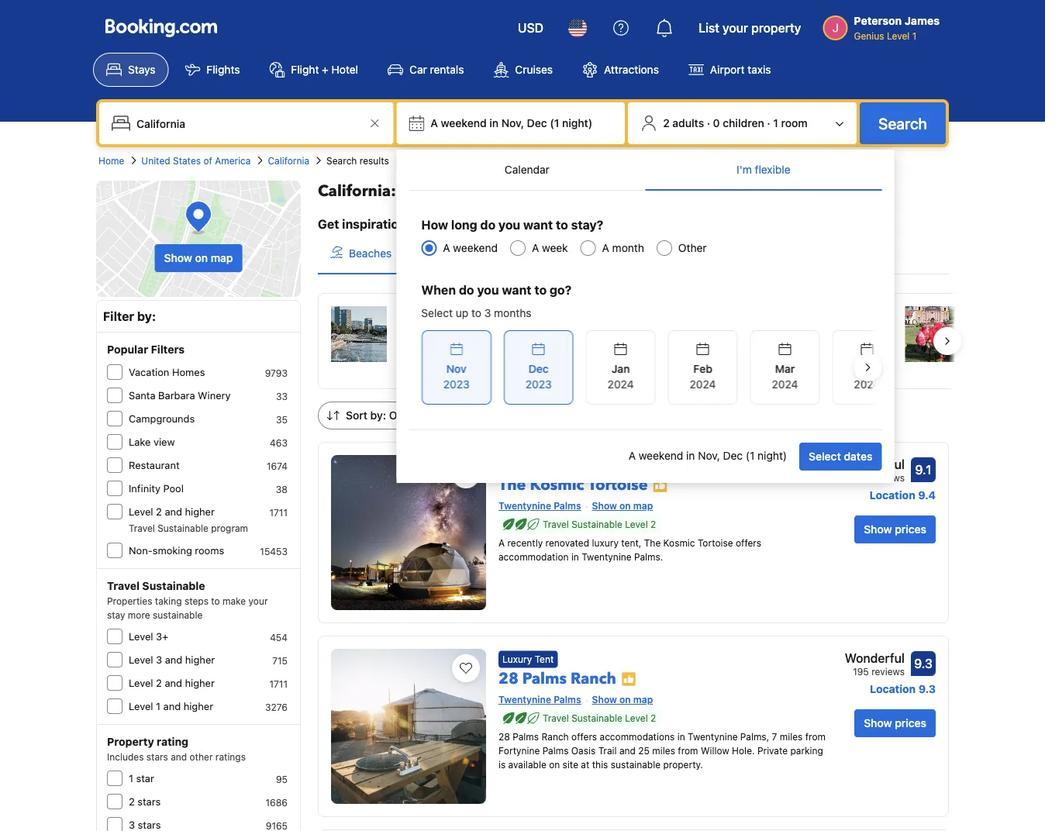 Task type: locate. For each thing, give the bounding box(es) containing it.
1 horizontal spatial from
[[806, 732, 826, 743]]

select left 'dates'
[[809, 450, 841, 463]]

0 vertical spatial select
[[421, 307, 453, 320]]

the kosmic tortoise link
[[499, 455, 826, 496]]

sustainable down 25
[[611, 760, 661, 771]]

1 show prices button from the top
[[855, 516, 936, 544]]

1 horizontal spatial (1
[[746, 449, 755, 462]]

1 horizontal spatial ·
[[767, 117, 771, 130]]

stars inside property rating includes stars and other ratings
[[146, 752, 168, 762]]

higher up rating
[[184, 701, 213, 712]]

·
[[707, 117, 711, 130], [767, 117, 771, 130]]

travel inside travel sustainable properties taking steps to make your stay more sustainable
[[107, 580, 140, 593]]

1 vertical spatial dec
[[528, 363, 549, 375]]

and inside 28 palms ranch offers accommodations in twentynine palms, 7 miles from fortynine palms oasis trail and 25 miles from willow hole. private parking is available on site at this sustainable property.
[[620, 746, 636, 757]]

by: left our
[[371, 409, 386, 422]]

property rating includes stars and other ratings
[[107, 736, 246, 762]]

reviews up location 9.4
[[872, 472, 905, 483]]

0 vertical spatial a weekend in nov, dec (1 night)
[[431, 117, 593, 130]]

beaches inside the relax in nature • beaches • family- friendly
[[768, 326, 811, 339]]

homes
[[172, 366, 205, 378]]

show prices button down location 9.4
[[855, 516, 936, 544]]

1 vertical spatial twentynine palms
[[499, 695, 581, 705]]

properties right 81
[[697, 364, 742, 375]]

2 adults · 0 children · 1 room button
[[635, 109, 851, 138]]

restaurant
[[129, 460, 180, 471]]

family- inside the relax in nature • beaches • family- friendly
[[822, 326, 859, 339]]

relax inside the relax in nature • beaches • family- friendly
[[684, 326, 711, 339]]

and down level 3 and higher
[[165, 678, 182, 689]]

flexible
[[755, 163, 791, 176]]

home
[[99, 155, 124, 166]]

want
[[524, 218, 553, 232], [502, 283, 532, 297]]

2 up the palms.
[[651, 519, 656, 530]]

0 vertical spatial show on map
[[164, 252, 233, 264]]

0 horizontal spatial nature
[[477, 247, 509, 260]]

0 vertical spatial kosmic
[[530, 474, 585, 496]]

offers inside 28 palms ranch offers accommodations in twentynine palms, 7 miles from fortynine palms oasis trail and 25 miles from willow hole. private parking is available on site at this sustainable property.
[[572, 732, 597, 743]]

1 wonderful from the top
[[845, 457, 905, 472]]

dec inside dec 2023
[[528, 363, 549, 375]]

kosmic up renovated
[[530, 474, 585, 496]]

2 left adults at the top right of the page
[[663, 117, 670, 130]]

wonderful 195 reviews
[[845, 651, 905, 677]]

0 vertical spatial show prices button
[[855, 516, 936, 544]]

children
[[723, 117, 765, 130]]

the up recently
[[499, 474, 526, 496]]

more
[[128, 610, 150, 621]]

28 inside luxury tent 28 palms ranch
[[499, 668, 519, 690]]

map for the kosmic tortoise
[[634, 501, 653, 512]]

show on map for 28 palms ranch
[[592, 695, 653, 705]]

the up the palms.
[[644, 538, 661, 549]]

1 level 2 and higher from the top
[[129, 506, 215, 518]]

list
[[699, 21, 720, 35]]

prices down location 9.4
[[895, 523, 927, 536]]

2024 for feb
[[690, 378, 716, 391]]

0 vertical spatial location
[[870, 489, 916, 502]]

a inside a weekend in nov, dec (1 night) button
[[431, 117, 438, 130]]

1 horizontal spatial this property is part of our preferred partner program. it's committed to providing excellent service and good value. it'll pay us a higher commission if you make a booking. image
[[653, 478, 668, 493]]

jan 2024
[[607, 363, 634, 391]]

night) inside button
[[562, 117, 593, 130]]

of
[[204, 155, 212, 166]]

and left 25
[[620, 746, 636, 757]]

in inside a weekend in nov, dec (1 night) button
[[490, 117, 499, 130]]

1 inside button
[[774, 117, 779, 130]]

1 horizontal spatial 3
[[156, 654, 162, 666]]

•
[[445, 326, 450, 339], [530, 326, 535, 339], [760, 326, 765, 339], [814, 326, 819, 339]]

renovated
[[546, 538, 590, 549]]

0 vertical spatial prices
[[895, 523, 927, 536]]

nature up 81 properties
[[725, 326, 757, 339]]

2 show prices from the top
[[864, 717, 927, 730]]

a down the car rentals
[[431, 117, 438, 130]]

higher up level 1 and higher
[[185, 654, 215, 666]]

level
[[887, 30, 910, 41], [129, 506, 153, 518], [625, 519, 648, 530], [129, 631, 153, 643], [129, 654, 153, 666], [129, 678, 153, 689], [129, 701, 153, 712], [625, 713, 648, 724]]

your inside travel sustainable properties taking steps to make your stay more sustainable
[[249, 596, 268, 607]]

1 vertical spatial wonderful
[[845, 651, 905, 666]]

show prices button
[[855, 516, 936, 544], [855, 710, 936, 738]]

select dates button
[[800, 443, 882, 471]]

nature inside button
[[477, 247, 509, 260]]

vacation
[[129, 366, 169, 378]]

9793
[[265, 368, 288, 379]]

0 vertical spatial relax
[[435, 247, 462, 260]]

1 horizontal spatial sustainable
[[611, 760, 661, 771]]

1 horizontal spatial by:
[[371, 409, 386, 422]]

your right the list
[[723, 21, 749, 35]]

1 • from the left
[[445, 326, 450, 339]]

stars for 3 stars
[[138, 819, 161, 831]]

nature inside the relax in nature • beaches • family- friendly
[[725, 326, 757, 339]]

1 show prices from the top
[[864, 523, 927, 536]]

1 horizontal spatial tortoise
[[698, 538, 733, 549]]

twentynine inside 28 palms ranch offers accommodations in twentynine palms, 7 miles from fortynine palms oasis trail and 25 miles from willow hole. private parking is available on site at this sustainable property.
[[688, 732, 738, 743]]

1 vertical spatial your
[[429, 217, 456, 232]]

0 vertical spatial 3
[[485, 307, 491, 320]]

9.3 up location 9.3
[[915, 657, 933, 671]]

1 vertical spatial wonderful element
[[845, 649, 905, 668]]

0 vertical spatial your
[[723, 21, 749, 35]]

0 horizontal spatial tortoise
[[588, 474, 648, 496]]

from up property.
[[678, 746, 699, 757]]

nov,
[[502, 117, 524, 130], [698, 449, 720, 462]]

to left make
[[211, 596, 220, 607]]

location 9.3
[[870, 683, 936, 696]]

1 horizontal spatial beaches
[[399, 326, 442, 339]]

2 wonderful element from the top
[[845, 649, 905, 668]]

3 stars
[[129, 819, 161, 831]]

2 twentynine palms from the top
[[499, 695, 581, 705]]

lake
[[129, 436, 151, 448]]

california link
[[268, 154, 310, 168]]

1 2023 from the left
[[443, 378, 469, 391]]

0 horizontal spatial ranch
[[542, 732, 569, 743]]

0 horizontal spatial the
[[499, 474, 526, 496]]

1 twentynine palms from the top
[[499, 501, 581, 512]]

a
[[431, 117, 438, 130], [443, 242, 450, 254], [532, 242, 539, 254], [602, 242, 610, 254], [629, 449, 636, 462], [499, 538, 505, 549]]

relax for relax in nature
[[435, 247, 462, 260]]

1 vertical spatial friendly
[[684, 342, 721, 354]]

tab list containing calendar
[[409, 150, 882, 192]]

your right for
[[429, 217, 456, 232]]

0 horizontal spatial beaches
[[349, 247, 392, 260]]

weekend
[[441, 117, 487, 130], [453, 242, 498, 254], [639, 449, 684, 462]]

california:
[[318, 181, 396, 202]]

relax inside button
[[435, 247, 462, 260]]

3276
[[265, 702, 288, 713]]

2 2024 from the left
[[690, 378, 716, 391]]

2 28 from the top
[[499, 732, 510, 743]]

you
[[499, 218, 521, 232], [477, 283, 499, 297]]

james
[[905, 14, 940, 27]]

you right next
[[499, 218, 521, 232]]

2024 down jan
[[607, 378, 634, 391]]

2 up level 1 and higher
[[156, 678, 162, 689]]

friendly down months
[[490, 326, 527, 339]]

family- up apr
[[822, 326, 859, 339]]

1 vertical spatial tab list
[[318, 233, 949, 275]]

monterey image
[[615, 306, 671, 362]]

search results updated. california: 20,933 properties found. element
[[318, 181, 949, 202]]

1 vertical spatial nature
[[725, 326, 757, 339]]

2023 down boating
[[525, 378, 552, 391]]

stays
[[128, 63, 155, 76]]

flights
[[207, 63, 240, 76]]

1 horizontal spatial ranch
[[571, 668, 617, 690]]

0 vertical spatial offers
[[736, 538, 762, 549]]

2024 down feb
[[690, 378, 716, 391]]

show inside show on map 'button'
[[164, 252, 192, 264]]

top
[[411, 409, 430, 422]]

1 wonderful element from the top
[[845, 455, 905, 474]]

1 1711 from the top
[[270, 507, 288, 518]]

list your property
[[699, 21, 802, 35]]

palms up the fortynine
[[513, 732, 539, 743]]

0 vertical spatial map
[[211, 252, 233, 264]]

property
[[107, 736, 154, 748]]

sustainable inside travel sustainable properties taking steps to make your stay more sustainable
[[142, 580, 205, 593]]

1711 down 38
[[270, 507, 288, 518]]

location 9.4
[[870, 489, 936, 502]]

2 down infinity pool
[[156, 506, 162, 518]]

0 vertical spatial wonderful element
[[845, 455, 905, 474]]

rentals
[[430, 63, 464, 76]]

0 vertical spatial travel sustainable level 2
[[543, 519, 656, 530]]

sustainable down taking at the left bottom of page
[[153, 610, 203, 621]]

15453
[[260, 546, 288, 557]]

miles
[[780, 732, 803, 743], [653, 746, 676, 757]]

friendly up feb
[[684, 342, 721, 354]]

santa barbara image
[[906, 306, 961, 362]]

a left month
[[602, 242, 610, 254]]

1 vertical spatial reviews
[[872, 666, 905, 677]]

1 28 from the top
[[499, 668, 519, 690]]

relax
[[435, 247, 462, 260], [684, 326, 711, 339]]

0 vertical spatial search
[[879, 114, 928, 132]]

stars down rating
[[146, 752, 168, 762]]

1 vertical spatial offers
[[572, 732, 597, 743]]

9.3 down scored 9.3 element
[[919, 683, 936, 696]]

2024 for apr
[[854, 378, 880, 391]]

by: right filter in the top left of the page
[[137, 309, 156, 324]]

0 horizontal spatial offers
[[572, 732, 597, 743]]

select for select dates
[[809, 450, 841, 463]]

friendly inside the relax in nature • beaches • family- friendly
[[684, 342, 721, 354]]

prices
[[895, 523, 927, 536], [895, 717, 927, 730]]

3 2024 from the left
[[772, 378, 798, 391]]

0 horizontal spatial a weekend in nov, dec (1 night)
[[431, 117, 593, 130]]

the inside a recently renovated luxury tent, the kosmic tortoise offers accommodation in twentynine palms.
[[644, 538, 661, 549]]

1 family- from the left
[[453, 326, 490, 339]]

lake view
[[129, 436, 175, 448]]

1 horizontal spatial the
[[644, 538, 661, 549]]

sustainable inside 28 palms ranch offers accommodations in twentynine palms, 7 miles from fortynine palms oasis trail and 25 miles from willow hole. private parking is available on site at this sustainable property.
[[611, 760, 661, 771]]

map for 28 palms ranch
[[634, 695, 653, 705]]

3 down 2 stars
[[129, 819, 135, 831]]

night)
[[562, 117, 593, 130], [758, 449, 787, 462]]

2 show prices button from the top
[[855, 710, 936, 738]]

0 vertical spatial you
[[499, 218, 521, 232]]

1 down james
[[913, 30, 917, 41]]

by: for sort
[[371, 409, 386, 422]]

195
[[853, 666, 869, 677]]

luxury
[[503, 654, 532, 665]]

a left recently
[[499, 538, 505, 549]]

2 vertical spatial 3
[[129, 819, 135, 831]]

1 reviews from the top
[[872, 472, 905, 483]]

do up up
[[459, 283, 474, 297]]

2023 down nov
[[443, 378, 469, 391]]

0 horizontal spatial night)
[[562, 117, 593, 130]]

2024 for mar
[[772, 378, 798, 391]]

2 · from the left
[[767, 117, 771, 130]]

region
[[409, 324, 902, 411]]

1 vertical spatial want
[[502, 283, 532, 297]]

wonderful element
[[845, 455, 905, 474], [845, 649, 905, 668]]

0 vertical spatial show prices
[[864, 523, 927, 536]]

1 2024 from the left
[[607, 378, 634, 391]]

great outdoors button
[[612, 233, 731, 274]]

1 vertical spatial select
[[809, 450, 841, 463]]

this property is part of our preferred partner program. it's committed to providing excellent service and good value. it'll pay us a higher commission if you make a booking. image
[[653, 478, 668, 493], [621, 672, 637, 687]]

and down '3+'
[[165, 654, 182, 666]]

1 vertical spatial show prices button
[[855, 710, 936, 738]]

1 vertical spatial tortoise
[[698, 538, 733, 549]]

0 horizontal spatial do
[[459, 283, 474, 297]]

· right "children"
[[767, 117, 771, 130]]

by:
[[137, 309, 156, 324], [371, 409, 386, 422]]

twentynine palms down luxury tent 28 palms ranch
[[499, 695, 581, 705]]

0 vertical spatial 1711
[[270, 507, 288, 518]]

2 vertical spatial show on map
[[592, 695, 653, 705]]

offers
[[736, 538, 762, 549], [572, 732, 597, 743]]

wonderful for 28 palms ranch
[[845, 651, 905, 666]]

1 horizontal spatial family-
[[822, 326, 859, 339]]

properties up trip
[[459, 181, 537, 202]]

0 vertical spatial 28
[[499, 668, 519, 690]]

1 prices from the top
[[895, 523, 927, 536]]

month
[[613, 242, 644, 254]]

search inside search 'button'
[[879, 114, 928, 132]]

beaches down san
[[399, 326, 442, 339]]

beaches inside beaches button
[[349, 247, 392, 260]]

2 family- from the left
[[822, 326, 859, 339]]

· left 0
[[707, 117, 711, 130]]

0 vertical spatial reviews
[[872, 472, 905, 483]]

property
[[752, 21, 802, 35]]

0 horizontal spatial by:
[[137, 309, 156, 324]]

relax for relax in nature • beaches • family- friendly
[[684, 326, 711, 339]]

2024 down mar
[[772, 378, 798, 391]]

9.3
[[915, 657, 933, 671], [919, 683, 936, 696]]

show prices for 28 palms ranch
[[864, 717, 927, 730]]

oasis
[[572, 746, 596, 757]]

search for search
[[879, 114, 928, 132]]

2 horizontal spatial your
[[723, 21, 749, 35]]

to
[[556, 218, 568, 232], [535, 283, 547, 297], [472, 307, 482, 320], [211, 596, 220, 607]]

main content
[[306, 181, 1046, 831]]

tab list
[[409, 150, 882, 192], [318, 233, 949, 275]]

sustainable up taking at the left bottom of page
[[142, 580, 205, 593]]

1 horizontal spatial friendly
[[684, 342, 721, 354]]

in inside the relax in nature • beaches • family- friendly
[[714, 326, 722, 339]]

1 vertical spatial search
[[327, 155, 357, 166]]

reviews
[[872, 472, 905, 483], [872, 666, 905, 677]]

stars down 2 stars
[[138, 819, 161, 831]]

weekend inside button
[[441, 117, 487, 130]]

reviews inside wonderful 195 reviews
[[872, 666, 905, 677]]

1 vertical spatial ranch
[[542, 732, 569, 743]]

1 vertical spatial 28
[[499, 732, 510, 743]]

0 vertical spatial (1
[[550, 117, 559, 130]]

offers inside a recently renovated luxury tent, the kosmic tortoise offers accommodation in twentynine palms.
[[736, 538, 762, 549]]

0 horizontal spatial this property is part of our preferred partner program. it's committed to providing excellent service and good value. it'll pay us a higher commission if you make a booking. image
[[621, 672, 637, 687]]

prices down location 9.3
[[895, 717, 927, 730]]

scored 9.1 element
[[911, 458, 936, 482]]

tab list containing beaches
[[318, 233, 949, 275]]

attractions link
[[569, 53, 672, 87]]

nature
[[477, 247, 509, 260], [725, 326, 757, 339]]

stay
[[107, 610, 125, 621]]

2 2023 from the left
[[525, 378, 552, 391]]

0 vertical spatial weekend
[[441, 117, 487, 130]]

0 vertical spatial stars
[[146, 752, 168, 762]]

stars down the star
[[138, 796, 161, 808]]

ranch
[[571, 668, 617, 690], [542, 732, 569, 743]]

week
[[542, 242, 568, 254]]

on inside 28 palms ranch offers accommodations in twentynine palms, 7 miles from fortynine palms oasis trail and 25 miles from willow hole. private parking is available on site at this sustainable property.
[[549, 760, 560, 771]]

1 · from the left
[[707, 117, 711, 130]]

dec inside button
[[527, 117, 547, 130]]

trip
[[489, 217, 510, 232]]

1 horizontal spatial select
[[809, 450, 841, 463]]

2 vertical spatial dec
[[723, 449, 743, 462]]

0 horizontal spatial select
[[421, 307, 453, 320]]

ranch inside 28 palms ranch offers accommodations in twentynine palms, 7 miles from fortynine palms oasis trail and 25 miles from willow hole. private parking is available on site at this sustainable property.
[[542, 732, 569, 743]]

wonderful for the kosmic tortoise
[[845, 457, 905, 472]]

2023
[[443, 378, 469, 391], [525, 378, 552, 391]]

on inside show on map 'button'
[[195, 252, 208, 264]]

1 travel sustainable level 2 from the top
[[543, 519, 656, 530]]

sustainable
[[572, 519, 623, 530], [158, 523, 209, 534], [142, 580, 205, 593], [572, 713, 623, 724]]

1 vertical spatial 3
[[156, 654, 162, 666]]

2 reviews from the top
[[872, 666, 905, 677]]

santa barbara winery
[[129, 390, 231, 401]]

1 vertical spatial stars
[[138, 796, 161, 808]]

2 horizontal spatial 3
[[485, 307, 491, 320]]

twentynine palms for 28 palms ranch
[[499, 695, 581, 705]]

dec
[[527, 117, 547, 130], [528, 363, 549, 375], [723, 449, 743, 462]]

wonderful up 195 in the right bottom of the page
[[845, 651, 905, 666]]

diego
[[425, 308, 460, 323]]

a weekend in nov, dec (1 night)
[[431, 117, 593, 130], [629, 449, 787, 462]]

fortynine
[[499, 746, 540, 757]]

0 vertical spatial this property is part of our preferred partner program. it's committed to providing excellent service and good value. it'll pay us a higher commission if you make a booking. image
[[653, 478, 668, 493]]

1 vertical spatial level 2 and higher
[[129, 678, 215, 689]]

other
[[190, 752, 213, 762]]

0 horizontal spatial nov,
[[502, 117, 524, 130]]

1 vertical spatial do
[[459, 283, 474, 297]]

our
[[389, 409, 408, 422]]

4 2024 from the left
[[854, 378, 880, 391]]

0 vertical spatial nature
[[477, 247, 509, 260]]

level 2 and higher down pool
[[129, 506, 215, 518]]

wonderful up 92
[[845, 457, 905, 472]]

tortoise inside a recently renovated luxury tent, the kosmic tortoise offers accommodation in twentynine palms.
[[698, 538, 733, 549]]

prices for the kosmic tortoise
[[895, 523, 927, 536]]

san diego beaches • family-friendly • boating
[[399, 308, 577, 339]]

night) left select dates
[[758, 449, 787, 462]]

palms down tent
[[523, 668, 567, 690]]

accommodation
[[499, 552, 569, 563]]

show prices down location 9.4
[[864, 523, 927, 536]]

1 vertical spatial 1711
[[270, 679, 288, 690]]

1 horizontal spatial kosmic
[[664, 538, 695, 549]]

includes
[[107, 752, 144, 762]]

sustainable
[[153, 610, 203, 621], [611, 760, 661, 771]]

relax down how
[[435, 247, 462, 260]]

the
[[499, 474, 526, 496], [644, 538, 661, 549]]

want up a week
[[524, 218, 553, 232]]

2 down 1 star in the left bottom of the page
[[129, 796, 135, 808]]

1 vertical spatial location
[[870, 683, 916, 696]]

0 vertical spatial tab list
[[409, 150, 882, 192]]

hole.
[[732, 746, 755, 757]]

this property is part of our preferred partner program. it's committed to providing excellent service and good value. it'll pay us a higher commission if you make a booking. image up a recently renovated luxury tent, the kosmic tortoise offers accommodation in twentynine palms.
[[653, 478, 668, 493]]

Where are you going? field
[[130, 109, 366, 137]]

4 • from the left
[[814, 326, 819, 339]]

level down peterson
[[887, 30, 910, 41]]

ranch up the accommodations
[[571, 668, 617, 690]]

location
[[870, 489, 916, 502], [870, 683, 916, 696]]

1 vertical spatial by:
[[371, 409, 386, 422]]

properties for 81 properties
[[697, 364, 742, 375]]

from up 'parking'
[[806, 732, 826, 743]]

level 2 and higher down level 3 and higher
[[129, 678, 215, 689]]

show for show on map 'button' at the left top
[[164, 252, 192, 264]]

ratings
[[215, 752, 246, 762]]

1 vertical spatial from
[[678, 746, 699, 757]]

this property is part of our preferred partner program. it's committed to providing excellent service and good value. it'll pay us a higher commission if you make a booking. image up a recently renovated luxury tent, the kosmic tortoise offers accommodation in twentynine palms.
[[653, 478, 668, 493]]

your account menu peterson james genius level 1 element
[[823, 7, 946, 43]]

rooms
[[195, 545, 224, 557]]

95
[[276, 774, 288, 785]]

0 vertical spatial night)
[[562, 117, 593, 130]]

1 vertical spatial relax
[[684, 326, 711, 339]]

reviews inside wonderful 92 reviews
[[872, 472, 905, 483]]

select for select up to 3 months
[[421, 307, 453, 320]]

2 horizontal spatial beaches
[[768, 326, 811, 339]]

to inside travel sustainable properties taking steps to make your stay more sustainable
[[211, 596, 220, 607]]

select inside select dates button
[[809, 450, 841, 463]]

level up the accommodations
[[625, 713, 648, 724]]

2024 down apr
[[854, 378, 880, 391]]

2 wonderful from the top
[[845, 651, 905, 666]]

show on map inside 'button'
[[164, 252, 233, 264]]

0 horizontal spatial relax
[[435, 247, 462, 260]]

location down wonderful 195 reviews
[[870, 683, 916, 696]]

2 travel sustainable level 2 from the top
[[543, 713, 656, 724]]

3 down when do you want to go?
[[485, 307, 491, 320]]

0 vertical spatial ranch
[[571, 668, 617, 690]]

properties for 1403 properties
[[424, 348, 469, 359]]

you up select up to 3 months
[[477, 283, 499, 297]]

1 left room
[[774, 117, 779, 130]]

in inside 28 palms ranch offers accommodations in twentynine palms, 7 miles from fortynine palms oasis trail and 25 miles from willow hole. private parking is available on site at this sustainable property.
[[678, 732, 685, 743]]

2 vertical spatial your
[[249, 596, 268, 607]]

make
[[223, 596, 246, 607]]

miles right 7
[[780, 732, 803, 743]]

2 prices from the top
[[895, 717, 927, 730]]

0 horizontal spatial from
[[678, 746, 699, 757]]

this property is part of our preferred partner program. it's committed to providing excellent service and good value. it'll pay us a higher commission if you make a booking. image
[[653, 478, 668, 493], [621, 672, 637, 687]]



Task type: vqa. For each thing, say whether or not it's contained in the screenshot.


Task type: describe. For each thing, give the bounding box(es) containing it.
wonderful element for the kosmic tortoise
[[845, 455, 905, 474]]

92
[[858, 472, 869, 483]]

2023 for nov
[[443, 378, 469, 391]]

0 vertical spatial do
[[480, 218, 496, 232]]

rating
[[157, 736, 189, 748]]

united states of america
[[141, 155, 251, 166]]

2 vertical spatial weekend
[[639, 449, 684, 462]]

results
[[360, 155, 389, 166]]

months
[[494, 307, 532, 320]]

to left go?
[[535, 283, 547, 297]]

taking
[[155, 596, 182, 607]]

sustainable up the non-smoking rooms
[[158, 523, 209, 534]]

dates
[[844, 450, 873, 463]]

1 up rating
[[156, 701, 161, 712]]

28 inside 28 palms ranch offers accommodations in twentynine palms, 7 miles from fortynine palms oasis trail and 25 miles from willow hole. private parking is available on site at this sustainable property.
[[499, 732, 510, 743]]

the kosmic tortoise image
[[331, 455, 486, 610]]

+
[[322, 63, 329, 76]]

sustainable up the trail
[[572, 713, 623, 724]]

and up travel sustainable program
[[165, 506, 182, 518]]

twentynine palms for the kosmic tortoise
[[499, 501, 581, 512]]

2 1711 from the top
[[270, 679, 288, 690]]

higher up travel sustainable program
[[185, 506, 215, 518]]

0 vertical spatial the
[[499, 474, 526, 496]]

region containing nov 2023
[[409, 324, 902, 411]]

a inside a recently renovated luxury tent, the kosmic tortoise offers accommodation in twentynine palms.
[[499, 538, 505, 549]]

1 vertical spatial weekend
[[453, 242, 498, 254]]

calendar
[[505, 163, 550, 176]]

1 vertical spatial this property is part of our preferred partner program. it's committed to providing excellent service and good value. it'll pay us a higher commission if you make a booking. image
[[621, 672, 637, 687]]

2024 for jan
[[607, 378, 634, 391]]

1 vertical spatial miles
[[653, 746, 676, 757]]

friendly inside san diego beaches • family-friendly • boating
[[490, 326, 527, 339]]

peterson james genius level 1
[[854, 14, 940, 41]]

1 vertical spatial you
[[477, 283, 499, 297]]

map inside 'button'
[[211, 252, 233, 264]]

1674
[[267, 461, 288, 472]]

(1 inside button
[[550, 117, 559, 130]]

twentynine inside a recently renovated luxury tent, the kosmic tortoise offers accommodation in twentynine palms.
[[582, 552, 632, 563]]

romantic
[[553, 247, 599, 260]]

picks
[[433, 409, 460, 422]]

1 vertical spatial 9.3
[[919, 683, 936, 696]]

level up property at the bottom left of page
[[129, 701, 153, 712]]

higher down level 3 and higher
[[185, 678, 215, 689]]

1 vertical spatial nov,
[[698, 449, 720, 462]]

airport
[[710, 63, 745, 76]]

wonderful element for 28 palms ranch
[[845, 649, 905, 668]]

vacation homes
[[129, 366, 205, 378]]

stars for 2 stars
[[138, 796, 161, 808]]

private
[[758, 746, 788, 757]]

inspiration
[[342, 217, 406, 232]]

0 vertical spatial from
[[806, 732, 826, 743]]

san diego image
[[331, 306, 387, 362]]

tent
[[535, 654, 554, 665]]

level inside peterson james genius level 1
[[887, 30, 910, 41]]

luxury
[[592, 538, 619, 549]]

nov, inside button
[[502, 117, 524, 130]]

2 inside button
[[663, 117, 670, 130]]

3 • from the left
[[760, 326, 765, 339]]

how
[[421, 218, 448, 232]]

level down infinity
[[129, 506, 153, 518]]

calendar button
[[409, 150, 646, 190]]

a weekend
[[443, 242, 498, 254]]

level 3 and higher
[[129, 654, 215, 666]]

travel sustainable level 2 for the kosmic tortoise
[[543, 519, 656, 530]]

flight + hotel link
[[256, 53, 372, 87]]

list your property link
[[690, 9, 811, 47]]

and up rating
[[163, 701, 181, 712]]

travel sustainable level 2 for 28 palms ranch
[[543, 713, 656, 724]]

luxury tent 28 palms ranch
[[499, 654, 617, 690]]

san diego region
[[306, 287, 1046, 396]]

how long do you want to stay?
[[421, 218, 604, 232]]

pool
[[163, 483, 184, 494]]

1 star
[[129, 773, 154, 785]]

1 vertical spatial this property is part of our preferred partner program. it's committed to providing excellent service and good value. it'll pay us a higher commission if you make a booking. image
[[621, 672, 637, 687]]

booking.com image
[[105, 19, 217, 37]]

level left '3+'
[[129, 631, 153, 643]]

tent,
[[622, 538, 642, 549]]

location for 28 palms ranch
[[870, 683, 916, 696]]

get inspiration for your next trip
[[318, 217, 510, 232]]

i'm flexible button
[[646, 150, 882, 190]]

non-
[[129, 545, 153, 557]]

a recently renovated luxury tent, the kosmic tortoise offers accommodation in twentynine palms.
[[499, 538, 762, 563]]

to right up
[[472, 307, 482, 320]]

and inside property rating includes stars and other ratings
[[171, 752, 187, 762]]

2 level 2 and higher from the top
[[129, 678, 215, 689]]

i'm
[[737, 163, 752, 176]]

1 horizontal spatial your
[[429, 217, 456, 232]]

sustainable inside travel sustainable properties taking steps to make your stay more sustainable
[[153, 610, 203, 621]]

hotel
[[332, 63, 358, 76]]

scored 9.3 element
[[911, 652, 936, 676]]

in inside a recently renovated luxury tent, the kosmic tortoise offers accommodation in twentynine palms.
[[572, 552, 579, 563]]

outdoors
[[673, 247, 718, 260]]

travel sustainable program
[[129, 523, 248, 534]]

a up the kosmic tortoise
[[629, 449, 636, 462]]

0 vertical spatial 9.3
[[915, 657, 933, 671]]

palms down luxury tent 28 palms ranch
[[554, 695, 581, 705]]

0 vertical spatial tortoise
[[588, 474, 648, 496]]

site
[[563, 760, 579, 771]]

show prices for the kosmic tortoise
[[864, 523, 927, 536]]

1 inside peterson james genius level 1
[[913, 30, 917, 41]]

0 horizontal spatial 3
[[129, 819, 135, 831]]

smoking
[[153, 545, 192, 557]]

search results
[[327, 155, 389, 166]]

palms down the kosmic tortoise
[[554, 501, 581, 512]]

beaches inside san diego beaches • family-friendly • boating
[[399, 326, 442, 339]]

taxis
[[748, 63, 771, 76]]

prices for 28 palms ranch
[[895, 717, 927, 730]]

search for search results
[[327, 155, 357, 166]]

santa
[[129, 390, 156, 401]]

willow
[[701, 746, 730, 757]]

show for show prices dropdown button related to 28 palms ranch
[[864, 717, 892, 730]]

properties
[[107, 596, 152, 607]]

33
[[276, 391, 288, 402]]

9.1
[[916, 463, 932, 477]]

travel down luxury tent 28 palms ranch
[[543, 713, 569, 724]]

when
[[421, 283, 456, 297]]

accommodations
[[600, 732, 675, 743]]

1 left the star
[[129, 773, 133, 785]]

2 • from the left
[[530, 326, 535, 339]]

ranch inside luxury tent 28 palms ranch
[[571, 668, 617, 690]]

select dates
[[809, 450, 873, 463]]

1 horizontal spatial miles
[[780, 732, 803, 743]]

i'm flexible
[[737, 163, 791, 176]]

to up week in the top right of the page
[[556, 218, 568, 232]]

1 horizontal spatial a weekend in nov, dec (1 night)
[[629, 449, 787, 462]]

travel up non- on the left of the page
[[129, 523, 155, 534]]

popular filters
[[107, 343, 185, 356]]

2023 for dec
[[525, 378, 552, 391]]

great outdoors
[[643, 247, 718, 260]]

palms inside luxury tent 28 palms ranch
[[523, 668, 567, 690]]

go?
[[550, 283, 572, 297]]

show for show prices dropdown button for the kosmic tortoise
[[864, 523, 892, 536]]

0 vertical spatial want
[[524, 218, 553, 232]]

1 vertical spatial (1
[[746, 449, 755, 462]]

454
[[270, 632, 288, 643]]

room
[[782, 117, 808, 130]]

long
[[451, 218, 478, 232]]

palms up site
[[543, 746, 569, 757]]

winery
[[198, 390, 231, 401]]

sustainable up luxury
[[572, 519, 623, 530]]

a weekend in nov, dec (1 night) inside button
[[431, 117, 593, 130]]

0 vertical spatial properties
[[459, 181, 537, 202]]

show prices button for 28 palms ranch
[[855, 710, 936, 738]]

level up 'tent,'
[[625, 519, 648, 530]]

28 palms ranch image
[[331, 649, 486, 804]]

by: for filter
[[137, 309, 156, 324]]

flight
[[291, 63, 319, 76]]

boating
[[538, 326, 577, 339]]

nature for relax in nature
[[477, 247, 509, 260]]

level up level 1 and higher
[[129, 678, 153, 689]]

for
[[409, 217, 426, 232]]

a left week in the top right of the page
[[532, 242, 539, 254]]

show prices button for the kosmic tortoise
[[855, 516, 936, 544]]

at
[[581, 760, 590, 771]]

recently
[[508, 538, 543, 549]]

travel sustainable properties taking steps to make your stay more sustainable
[[107, 580, 268, 621]]

usd button
[[509, 9, 553, 47]]

search button
[[860, 102, 946, 144]]

1 horizontal spatial this property is part of our preferred partner program. it's committed to providing excellent service and good value. it'll pay us a higher commission if you make a booking. image
[[653, 478, 668, 493]]

family- inside san diego beaches • family-friendly • boating
[[453, 326, 490, 339]]

reviews for 28 palms ranch
[[872, 666, 905, 677]]

main content containing california: 20,933 properties found
[[306, 181, 1046, 831]]

463
[[270, 437, 288, 448]]

in inside the relax in nature button
[[465, 247, 474, 260]]

flights link
[[172, 53, 253, 87]]

show on map for the kosmic tortoise
[[592, 501, 653, 512]]

level down level 3+
[[129, 654, 153, 666]]

a weekend in nov, dec (1 night) button
[[425, 109, 599, 137]]

nature for relax in nature • beaches • family- friendly
[[725, 326, 757, 339]]

location for the kosmic tortoise
[[870, 489, 916, 502]]

2 up the accommodations
[[651, 713, 656, 724]]

peterson
[[854, 14, 902, 27]]

cruises
[[515, 63, 553, 76]]

the kosmic tortoise
[[499, 474, 648, 496]]

2 adults · 0 children · 1 room
[[663, 117, 808, 130]]

travel up renovated
[[543, 519, 569, 530]]

relax in nature button
[[404, 233, 521, 274]]

0 horizontal spatial kosmic
[[530, 474, 585, 496]]

genius
[[854, 30, 885, 41]]

a down how
[[443, 242, 450, 254]]

mar
[[775, 363, 795, 375]]

25
[[639, 746, 650, 757]]

reviews for the kosmic tortoise
[[872, 472, 905, 483]]

1 vertical spatial night)
[[758, 449, 787, 462]]

kosmic inside a recently renovated luxury tent, the kosmic tortoise offers accommodation in twentynine palms.
[[664, 538, 695, 549]]



